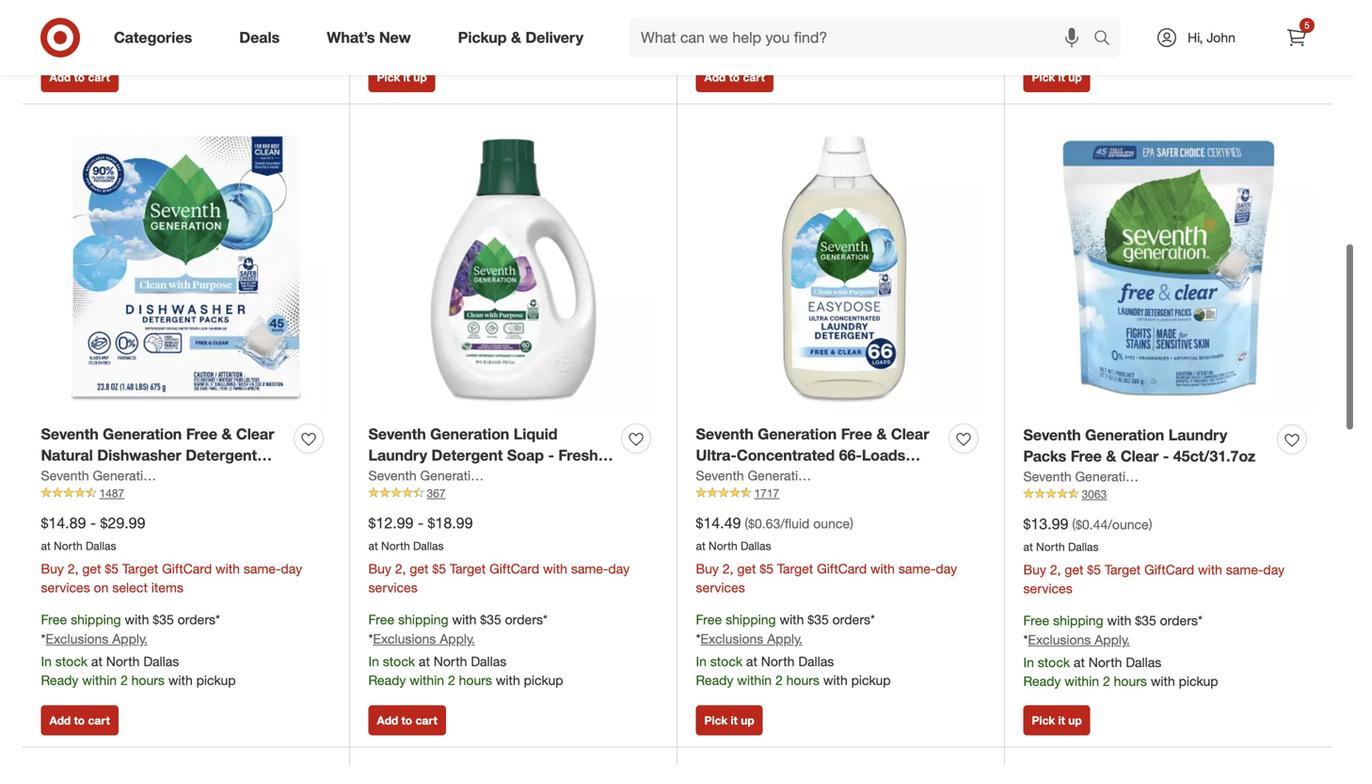 Task type: describe. For each thing, give the bounding box(es) containing it.
with inside '$14.89 - $29.99 at north dallas buy 2, get $5 target giftcard with same-day services on select items'
[[216, 560, 240, 577]]

23.1
[[848, 468, 877, 486]]

$35 for $0.63
[[808, 611, 829, 628]]

in stock at  north dallas ready within 2 hours with pickup
[[1024, 11, 1219, 46]]

$14.89 - $29.99 at north dallas buy 2, get $5 target giftcard with same-day services on select items
[[41, 514, 302, 596]]

3063 link
[[1024, 486, 1315, 503]]

pickup & delivery
[[458, 28, 584, 47]]

$14.89
[[41, 514, 86, 532]]

day inside '$14.49 ( $0.63 /fluid ounce ) at north dallas buy 2, get $5 target giftcard with same-day services'
[[936, 560, 957, 577]]

dallas inside $13.99 ( $0.44 /ounce ) at north dallas buy 2, get $5 target giftcard with same-day services
[[1068, 540, 1099, 554]]

free inside seventh generation free & clear natural dishwasher detergent packs
[[186, 425, 217, 443]]

2, inside $13.99 ( $0.44 /ounce ) at north dallas buy 2, get $5 target giftcard with same-day services
[[1050, 561, 1061, 578]]

$35 for $0.44
[[1135, 612, 1157, 629]]

same- inside '$14.49 ( $0.63 /fluid ounce ) at north dallas buy 2, get $5 target giftcard with same-day services'
[[899, 560, 936, 577]]

3063
[[1082, 487, 1107, 501]]

exclusions apply. button for $29.99
[[46, 630, 148, 649]]

1487
[[99, 486, 124, 500]]

with inside 'in stock at  north dallas ready within 2 hours with pickup'
[[1151, 30, 1175, 46]]

dallas inside '$14.49 ( $0.63 /fluid ounce ) at north dallas buy 2, get $5 target giftcard with same-day services'
[[741, 539, 771, 553]]

$0.63
[[748, 516, 781, 532]]

seventh generation free & clear ultra-concentrated 66-loads laundry detergent – 23.1 fl oz
[[696, 425, 929, 486]]

services inside '$14.89 - $29.99 at north dallas buy 2, get $5 target giftcard with same-day services on select items'
[[41, 579, 90, 596]]

what's new link
[[311, 17, 435, 58]]

shipping for $29.99
[[71, 611, 121, 628]]

north inside $12.99 - $18.99 at north dallas buy 2, get $5 target giftcard with same-day services
[[381, 539, 410, 553]]

get inside '$14.49 ( $0.63 /fluid ounce ) at north dallas buy 2, get $5 target giftcard with same-day services'
[[737, 560, 756, 577]]

free inside seventh generation laundry packs free & clear - 45ct/31.7oz
[[1071, 447, 1102, 466]]

detergent inside the seventh generation liquid laundry detergent soap - fresh lavender scent
[[432, 446, 503, 465]]

$29.99
[[100, 514, 145, 532]]

seventh generation liquid laundry detergent soap - fresh lavender scent
[[369, 425, 598, 486]]

giftcard inside $12.99 - $18.99 at north dallas buy 2, get $5 target giftcard with same-day services
[[490, 560, 539, 577]]

seventh generation laundry packs free & clear - 45ct/31.7oz link
[[1024, 424, 1270, 467]]

buy inside '$14.89 - $29.99 at north dallas buy 2, get $5 target giftcard with same-day services on select items'
[[41, 560, 64, 577]]

laundry inside the seventh generation liquid laundry detergent soap - fresh lavender scent
[[369, 446, 427, 465]]

same- inside $12.99 - $18.99 at north dallas buy 2, get $5 target giftcard with same-day services
[[571, 560, 608, 577]]

seventh for the seventh generation link for $0.44
[[1024, 468, 1072, 485]]

ultra-
[[696, 446, 737, 465]]

on
[[94, 579, 109, 596]]

hours for seventh generation liquid laundry detergent soap - fresh lavender scent
[[459, 672, 492, 689]]

seventh generation free & clear natural dishwasher detergent packs
[[41, 425, 274, 486]]

detergent inside seventh generation free & clear ultra-concentrated 66-loads laundry detergent – 23.1 fl oz
[[759, 468, 831, 486]]

1717
[[754, 486, 780, 500]]

target inside $13.99 ( $0.44 /ounce ) at north dallas buy 2, get $5 target giftcard with same-day services
[[1105, 561, 1141, 578]]

north inside $13.99 ( $0.44 /ounce ) at north dallas buy 2, get $5 target giftcard with same-day services
[[1036, 540, 1065, 554]]

seventh generation laundry packs free & clear - 45ct/31.7oz
[[1024, 426, 1256, 466]]

generation for seventh generation laundry packs free & clear - 45ct/31.7oz link
[[1085, 426, 1165, 444]]

- inside the seventh generation liquid laundry detergent soap - fresh lavender scent
[[548, 446, 554, 465]]

2 inside 'in stock at  north dallas ready within 2 hours with pickup'
[[1103, 30, 1111, 46]]

generation for seventh generation free & clear ultra-concentrated 66-loads laundry detergent – 23.1 fl oz link
[[758, 425, 837, 443]]

with inside $13.99 ( $0.44 /ounce ) at north dallas buy 2, get $5 target giftcard with same-day services
[[1198, 561, 1223, 578]]

free shipping with $35 orders* * exclusions apply. in stock at  north dallas ready within 2 hours with pickup for $0.44
[[1024, 612, 1219, 690]]

get inside '$14.89 - $29.99 at north dallas buy 2, get $5 target giftcard with same-day services on select items'
[[82, 560, 101, 577]]

( for $13.99
[[1072, 516, 1076, 533]]

seventh for seventh generation free & clear natural dishwasher detergent packs link
[[41, 425, 99, 443]]

exclusions for $12.99
[[373, 631, 436, 647]]

categories
[[114, 28, 192, 47]]

giftcard inside '$14.89 - $29.99 at north dallas buy 2, get $5 target giftcard with same-day services on select items'
[[162, 560, 212, 577]]

seventh for $18.99's the seventh generation link
[[369, 467, 417, 484]]

seventh generation for $18.99
[[369, 467, 486, 484]]

seventh generation free & clear ultra-concentrated 66-loads laundry detergent – 23.1 fl oz link
[[696, 423, 942, 486]]

services inside $13.99 ( $0.44 /ounce ) at north dallas buy 2, get $5 target giftcard with same-day services
[[1024, 580, 1073, 597]]

day inside $12.99 - $18.99 at north dallas buy 2, get $5 target giftcard with same-day services
[[608, 560, 630, 577]]

orders* for $18.99
[[505, 611, 548, 628]]

dishwasher
[[97, 446, 181, 465]]

detergent inside seventh generation free & clear natural dishwasher detergent packs
[[186, 446, 257, 465]]

lavender
[[369, 468, 435, 486]]

target inside '$14.49 ( $0.63 /fluid ounce ) at north dallas buy 2, get $5 target giftcard with same-day services'
[[777, 560, 813, 577]]

natural
[[41, 446, 93, 465]]

items
[[151, 579, 184, 596]]

pickup for seventh generation free & clear natural dishwasher detergent packs
[[196, 672, 236, 689]]

45ct/31.7oz
[[1174, 447, 1256, 466]]

367
[[427, 486, 446, 500]]

orders* for $0.44
[[1160, 612, 1203, 629]]

deals
[[239, 28, 280, 47]]

hours for seventh generation free & clear natural dishwasher detergent packs
[[131, 672, 165, 689]]

apply. for $18.99
[[440, 631, 475, 647]]

stock for seventh generation free & clear ultra-concentrated 66-loads laundry detergent – 23.1 fl oz
[[710, 653, 743, 670]]

exclusions for $13.99
[[1028, 632, 1091, 648]]

dallas inside '$14.89 - $29.99 at north dallas buy 2, get $5 target giftcard with same-day services on select items'
[[86, 539, 116, 553]]

ready inside 'in stock at  north dallas ready within 2 hours with pickup'
[[1024, 30, 1061, 46]]

5
[[1305, 19, 1310, 31]]

free shipping with $35 orders* * exclusions apply. in stock at  north dallas ready within 2 hours with pickup for $0.63
[[696, 611, 891, 689]]

same- inside $13.99 ( $0.44 /ounce ) at north dallas buy 2, get $5 target giftcard with same-day services
[[1226, 561, 1264, 578]]

2 for seventh generation laundry packs free & clear - 45ct/31.7oz
[[1103, 673, 1111, 690]]

) inside '$14.49 ( $0.63 /fluid ounce ) at north dallas buy 2, get $5 target giftcard with same-day services'
[[850, 516, 854, 532]]

pickup
[[458, 28, 507, 47]]

pickup for seventh generation free & clear ultra-concentrated 66-loads laundry detergent – 23.1 fl oz
[[852, 672, 891, 689]]

1717 link
[[696, 485, 986, 502]]

exclusions apply. button for $18.99
[[373, 630, 475, 649]]

$13.99 ( $0.44 /ounce ) at north dallas buy 2, get $5 target giftcard with same-day services
[[1024, 515, 1285, 597]]

exclusions for $14.89
[[46, 631, 109, 647]]

orders* for $29.99
[[178, 611, 220, 628]]

hi,
[[1188, 29, 1203, 46]]

2, inside '$14.49 ( $0.63 /fluid ounce ) at north dallas buy 2, get $5 target giftcard with same-day services'
[[723, 560, 734, 577]]

clear for seventh generation free & clear ultra-concentrated 66-loads laundry detergent – 23.1 fl oz
[[891, 425, 929, 443]]

oz
[[895, 468, 912, 486]]

What can we help you find? suggestions appear below search field
[[630, 17, 1098, 58]]

$5 inside $12.99 - $18.99 at north dallas buy 2, get $5 target giftcard with same-day services
[[432, 560, 446, 577]]

free shipping with $35 orders* * exclusions apply. in stock at  north dallas ready within 2 hours with pickup for $29.99
[[41, 611, 236, 689]]

search
[[1085, 30, 1131, 49]]

loads
[[862, 446, 906, 465]]

$14.49
[[696, 514, 741, 532]]

seventh generation for $29.99
[[41, 467, 158, 484]]

new
[[379, 28, 411, 47]]

& inside seventh generation free & clear ultra-concentrated 66-loads laundry detergent – 23.1 fl oz
[[877, 425, 887, 443]]

$35 for $29.99
[[153, 611, 174, 628]]

concentrated
[[737, 446, 835, 465]]

generation for the seventh generation link for $0.63
[[748, 467, 813, 484]]

scent
[[439, 468, 480, 486]]

at inside '$14.89 - $29.99 at north dallas buy 2, get $5 target giftcard with same-day services on select items'
[[41, 539, 51, 553]]

$12.99
[[369, 514, 414, 532]]

free inside seventh generation free & clear ultra-concentrated 66-loads laundry detergent – 23.1 fl oz
[[841, 425, 873, 443]]

at inside 'in stock at  north dallas ready within 2 hours with pickup'
[[1074, 11, 1085, 27]]

ready for seventh generation free & clear ultra-concentrated 66-loads laundry detergent – 23.1 fl oz
[[696, 672, 734, 689]]

$35 for $18.99
[[480, 611, 501, 628]]

seventh for seventh generation laundry packs free & clear - 45ct/31.7oz link
[[1024, 426, 1081, 444]]

get inside $12.99 - $18.99 at north dallas buy 2, get $5 target giftcard with same-day services
[[410, 560, 429, 577]]

/fluid
[[781, 516, 810, 532]]

north inside '$14.89 - $29.99 at north dallas buy 2, get $5 target giftcard with same-day services on select items'
[[54, 539, 82, 553]]

2, inside '$14.89 - $29.99 at north dallas buy 2, get $5 target giftcard with same-day services on select items'
[[68, 560, 79, 577]]

with inside $12.99 - $18.99 at north dallas buy 2, get $5 target giftcard with same-day services
[[543, 560, 568, 577]]

shipping for $18.99
[[398, 611, 449, 628]]

laundry inside seventh generation free & clear ultra-concentrated 66-loads laundry detergent – 23.1 fl oz
[[696, 468, 755, 486]]



Task type: locate. For each thing, give the bounding box(es) containing it.
ready for seventh generation liquid laundry detergent soap - fresh lavender scent
[[369, 672, 406, 689]]

packs down natural at the left
[[41, 468, 84, 486]]

within for seventh generation free & clear ultra-concentrated 66-loads laundry detergent – 23.1 fl oz
[[737, 672, 772, 689]]

within inside 'in stock at  north dallas ready within 2 hours with pickup'
[[1065, 30, 1100, 46]]

delivery
[[526, 28, 584, 47]]

orders* down '$14.49 ( $0.63 /fluid ounce ) at north dallas buy 2, get $5 target giftcard with same-day services'
[[833, 611, 875, 628]]

$13.99
[[1024, 515, 1069, 533]]

giftcard down '/ounce' on the right of page
[[1145, 561, 1195, 578]]

in
[[1024, 11, 1034, 27], [41, 653, 52, 670], [369, 653, 379, 670], [696, 653, 707, 670], [1024, 654, 1034, 671]]

laundry
[[1169, 426, 1228, 444], [369, 446, 427, 465], [696, 468, 755, 486]]

buy inside $13.99 ( $0.44 /ounce ) at north dallas buy 2, get $5 target giftcard with same-day services
[[1024, 561, 1047, 578]]

apply. down $12.99 - $18.99 at north dallas buy 2, get $5 target giftcard with same-day services
[[440, 631, 475, 647]]

services inside $12.99 - $18.99 at north dallas buy 2, get $5 target giftcard with same-day services
[[369, 579, 418, 596]]

seventh generation liquid laundry detergent soap - fresh lavender scent image
[[369, 123, 658, 413], [369, 123, 658, 413]]

generation for $29.99 the seventh generation link
[[93, 467, 158, 484]]

categories link
[[98, 17, 216, 58]]

hours for seventh generation free & clear ultra-concentrated 66-loads laundry detergent – 23.1 fl oz
[[787, 672, 820, 689]]

buy down $13.99
[[1024, 561, 1047, 578]]

clear inside seventh generation laundry packs free & clear - 45ct/31.7oz
[[1121, 447, 1159, 466]]

giftcard down ounce
[[817, 560, 867, 577]]

2 horizontal spatial laundry
[[1169, 426, 1228, 444]]

up
[[413, 70, 427, 84], [1069, 70, 1082, 84], [741, 714, 755, 728], [1069, 714, 1082, 728]]

target inside '$14.89 - $29.99 at north dallas buy 2, get $5 target giftcard with same-day services on select items'
[[122, 560, 158, 577]]

seventh inside seventh generation free & clear ultra-concentrated 66-loads laundry detergent – 23.1 fl oz
[[696, 425, 754, 443]]

dallas inside $12.99 - $18.99 at north dallas buy 2, get $5 target giftcard with same-day services
[[413, 539, 444, 553]]

hi, john
[[1188, 29, 1236, 46]]

( for $14.49
[[745, 516, 748, 532]]

pick it up
[[377, 70, 427, 84], [1032, 70, 1082, 84], [705, 714, 755, 728], [1032, 714, 1082, 728]]

seventh generation link up 1487
[[41, 466, 158, 485]]

within for seventh generation free & clear natural dishwasher detergent packs
[[82, 672, 117, 689]]

north inside 'in stock at  north dallas ready within 2 hours with pickup'
[[1089, 11, 1122, 27]]

–
[[835, 468, 844, 486]]

seventh generation up the 367
[[369, 467, 486, 484]]

laundry up lavender
[[369, 446, 427, 465]]

generation for the seventh generation link for $0.44
[[1075, 468, 1141, 485]]

free
[[186, 425, 217, 443], [841, 425, 873, 443], [1071, 447, 1102, 466], [41, 611, 67, 628], [369, 611, 395, 628], [696, 611, 722, 628], [1024, 612, 1050, 629]]

target up select
[[122, 560, 158, 577]]

seventh for the seventh generation link for $0.63
[[696, 467, 744, 484]]

pick it up button
[[369, 62, 436, 92], [1024, 62, 1091, 92], [696, 706, 763, 736], [1024, 706, 1091, 736]]

packs inside seventh generation free & clear natural dishwasher detergent packs
[[41, 468, 84, 486]]

seventh generation link
[[41, 466, 158, 485], [369, 466, 486, 485], [696, 466, 813, 485], [1024, 467, 1141, 486]]

giftcard inside $13.99 ( $0.44 /ounce ) at north dallas buy 2, get $5 target giftcard with same-day services
[[1145, 561, 1195, 578]]

apply. for $29.99
[[112, 631, 148, 647]]

north inside '$14.49 ( $0.63 /fluid ounce ) at north dallas buy 2, get $5 target giftcard with same-day services'
[[709, 539, 738, 553]]

with
[[496, 29, 520, 45], [1151, 30, 1175, 46], [216, 560, 240, 577], [543, 560, 568, 577], [871, 560, 895, 577], [1198, 561, 1223, 578], [125, 611, 149, 628], [452, 611, 477, 628], [780, 611, 804, 628], [1107, 612, 1132, 629], [168, 672, 193, 689], [496, 672, 520, 689], [823, 672, 848, 689], [1151, 673, 1175, 690]]

0 vertical spatial laundry
[[1169, 426, 1228, 444]]

target down '/ounce' on the right of page
[[1105, 561, 1141, 578]]

$35 down $13.99 ( $0.44 /ounce ) at north dallas buy 2, get $5 target giftcard with same-day services
[[1135, 612, 1157, 629]]

dallas
[[1126, 11, 1162, 27], [86, 539, 116, 553], [413, 539, 444, 553], [741, 539, 771, 553], [1068, 540, 1099, 554], [143, 653, 179, 670], [471, 653, 507, 670], [799, 653, 834, 670], [1126, 654, 1162, 671]]

in for seventh generation liquid laundry detergent soap - fresh lavender scent
[[369, 653, 379, 670]]

seventh generation laundry packs free & clear - 45ct/31.7oz image
[[1024, 123, 1315, 414], [1024, 123, 1315, 414]]

2, down $14.49
[[723, 560, 734, 577]]

buy inside '$14.49 ( $0.63 /fluid ounce ) at north dallas buy 2, get $5 target giftcard with same-day services'
[[696, 560, 719, 577]]

in for seventh generation laundry packs free & clear - 45ct/31.7oz
[[1024, 654, 1034, 671]]

get inside $13.99 ( $0.44 /ounce ) at north dallas buy 2, get $5 target giftcard with same-day services
[[1065, 561, 1084, 578]]

hours inside 'in stock at  north dallas ready within 2 hours with pickup'
[[1114, 30, 1147, 46]]

apply. for $0.44
[[1095, 632, 1130, 648]]

in for seventh generation free & clear ultra-concentrated 66-loads laundry detergent – 23.1 fl oz
[[696, 653, 707, 670]]

) inside $13.99 ( $0.44 /ounce ) at north dallas buy 2, get $5 target giftcard with same-day services
[[1149, 516, 1153, 533]]

$0.44
[[1076, 516, 1108, 533]]

1 horizontal spatial )
[[1149, 516, 1153, 533]]

2 for seventh generation free & clear ultra-concentrated 66-loads laundry detergent – 23.1 fl oz
[[776, 672, 783, 689]]

within for seventh generation laundry packs free & clear - 45ct/31.7oz
[[1065, 673, 1100, 690]]

clear up 3063 link
[[1121, 447, 1159, 466]]

giftcard inside '$14.49 ( $0.63 /fluid ounce ) at north dallas buy 2, get $5 target giftcard with same-day services'
[[817, 560, 867, 577]]

add to cart button
[[41, 62, 118, 92], [696, 62, 774, 92], [41, 706, 118, 736], [369, 706, 446, 736]]

$5
[[105, 560, 119, 577], [432, 560, 446, 577], [760, 560, 774, 577], [1088, 561, 1101, 578]]

( right $13.99
[[1072, 516, 1076, 533]]

generation inside seventh generation free & clear ultra-concentrated 66-loads laundry detergent – 23.1 fl oz
[[758, 425, 837, 443]]

get down $0.63
[[737, 560, 756, 577]]

shipping for $0.63
[[726, 611, 776, 628]]

packs
[[1024, 447, 1067, 466], [41, 468, 84, 486]]

buy
[[41, 560, 64, 577], [369, 560, 391, 577], [696, 560, 719, 577], [1024, 561, 1047, 578]]

detergent
[[186, 446, 257, 465], [432, 446, 503, 465], [759, 468, 831, 486]]

0 horizontal spatial clear
[[236, 425, 274, 443]]

seventh generation free & clear natural dishwasher detergent packs link
[[41, 423, 287, 486]]

north
[[1089, 11, 1122, 27], [54, 539, 82, 553], [381, 539, 410, 553], [709, 539, 738, 553], [1036, 540, 1065, 554], [106, 653, 140, 670], [434, 653, 467, 670], [761, 653, 795, 670], [1089, 654, 1122, 671]]

search button
[[1085, 17, 1131, 62]]

- inside seventh generation laundry packs free & clear - 45ct/31.7oz
[[1163, 447, 1169, 466]]

seventh generation link up 3063
[[1024, 467, 1141, 486]]

0 horizontal spatial (
[[745, 516, 748, 532]]

$5 down $0.63
[[760, 560, 774, 577]]

same- inside '$14.89 - $29.99 at north dallas buy 2, get $5 target giftcard with same-day services on select items'
[[244, 560, 281, 577]]

seventh generation free & clear ultra-concentrated 66-loads laundry detergent – 23.1 fl oz image
[[696, 123, 986, 413], [696, 123, 986, 413]]

ready for seventh generation laundry packs free & clear - 45ct/31.7oz
[[1024, 673, 1061, 690]]

* for $13.99
[[1024, 632, 1028, 648]]

target down /fluid
[[777, 560, 813, 577]]

exclusions apply. button for $0.44
[[1028, 631, 1130, 650]]

$18.99
[[428, 514, 473, 532]]

seventh generation up 3063
[[1024, 468, 1141, 485]]

liquid
[[514, 425, 558, 443]]

exclusions apply. button
[[46, 630, 148, 649], [373, 630, 475, 649], [701, 630, 803, 649], [1028, 631, 1130, 650]]

free shipping with $35 orders* * exclusions apply. in stock at  north dallas ready within 2 hours with pickup for $18.99
[[369, 611, 563, 689]]

detergent up the 1487 link
[[186, 446, 257, 465]]

stock for seventh generation laundry packs free & clear - 45ct/31.7oz
[[1038, 654, 1070, 671]]

$5 inside '$14.49 ( $0.63 /fluid ounce ) at north dallas buy 2, get $5 target giftcard with same-day services'
[[760, 560, 774, 577]]

$5 up on
[[105, 560, 119, 577]]

$5 inside $13.99 ( $0.44 /ounce ) at north dallas buy 2, get $5 target giftcard with same-day services
[[1088, 561, 1101, 578]]

in inside 'in stock at  north dallas ready within 2 hours with pickup'
[[1024, 11, 1034, 27]]

cart
[[88, 70, 110, 84], [743, 70, 765, 84], [88, 714, 110, 728], [416, 714, 438, 728]]

1 horizontal spatial (
[[1072, 516, 1076, 533]]

1 horizontal spatial packs
[[1024, 447, 1067, 466]]

$12.99 - $18.99 at north dallas buy 2, get $5 target giftcard with same-day services
[[369, 514, 630, 596]]

target down $18.99
[[450, 560, 486, 577]]

1 horizontal spatial clear
[[891, 425, 929, 443]]

at inside '$14.49 ( $0.63 /fluid ounce ) at north dallas buy 2, get $5 target giftcard with same-day services'
[[696, 539, 706, 553]]

- up 3063 link
[[1163, 447, 1169, 466]]

2, down $12.99
[[395, 560, 406, 577]]

generation
[[103, 425, 182, 443], [430, 425, 510, 443], [758, 425, 837, 443], [1085, 426, 1165, 444], [93, 467, 158, 484], [420, 467, 486, 484], [748, 467, 813, 484], [1075, 468, 1141, 485]]

within
[[410, 29, 444, 45], [1065, 30, 1100, 46], [82, 672, 117, 689], [410, 672, 444, 689], [737, 672, 772, 689], [1065, 673, 1100, 690]]

66-
[[839, 446, 862, 465]]

services left on
[[41, 579, 90, 596]]

0 horizontal spatial )
[[850, 516, 854, 532]]

dallas inside 'in stock at  north dallas ready within 2 hours with pickup'
[[1126, 11, 1162, 27]]

seventh generation free & clear natural dishwasher detergent packs image
[[41, 123, 331, 413], [41, 123, 331, 413]]

- inside $12.99 - $18.99 at north dallas buy 2, get $5 target giftcard with same-day services
[[418, 514, 424, 532]]

$35
[[153, 611, 174, 628], [480, 611, 501, 628], [808, 611, 829, 628], [1135, 612, 1157, 629]]

pickup
[[524, 29, 563, 45], [1179, 30, 1219, 46], [196, 672, 236, 689], [524, 672, 563, 689], [852, 672, 891, 689], [1179, 673, 1219, 690]]

target inside $12.99 - $18.99 at north dallas buy 2, get $5 target giftcard with same-day services
[[450, 560, 486, 577]]

with inside '$14.49 ( $0.63 /fluid ounce ) at north dallas buy 2, get $5 target giftcard with same-day services'
[[871, 560, 895, 577]]

pickup for seventh generation laundry packs free & clear - 45ct/31.7oz
[[1179, 673, 1219, 690]]

what's
[[327, 28, 375, 47]]

$5 down $0.44
[[1088, 561, 1101, 578]]

pickup for seventh generation liquid laundry detergent soap - fresh lavender scent
[[524, 672, 563, 689]]

$35 down items
[[153, 611, 174, 628]]

( inside $13.99 ( $0.44 /ounce ) at north dallas buy 2, get $5 target giftcard with same-day services
[[1072, 516, 1076, 533]]

2, inside $12.99 - $18.99 at north dallas buy 2, get $5 target giftcard with same-day services
[[395, 560, 406, 577]]

exclusions
[[46, 631, 109, 647], [373, 631, 436, 647], [701, 631, 764, 647], [1028, 632, 1091, 648]]

soap
[[507, 446, 544, 465]]

laundry up 45ct/31.7oz
[[1169, 426, 1228, 444]]

hours for seventh generation laundry packs free & clear - 45ct/31.7oz
[[1114, 673, 1147, 690]]

& inside seventh generation free & clear natural dishwasher detergent packs
[[222, 425, 232, 443]]

day inside $13.99 ( $0.44 /ounce ) at north dallas buy 2, get $5 target giftcard with same-day services
[[1264, 561, 1285, 578]]

2 for seventh generation liquid laundry detergent soap - fresh lavender scent
[[448, 672, 455, 689]]

2, down $14.89
[[68, 560, 79, 577]]

seventh generation link up "1717"
[[696, 466, 813, 485]]

- right soap
[[548, 446, 554, 465]]

$5 down $18.99
[[432, 560, 446, 577]]

( inside '$14.49 ( $0.63 /fluid ounce ) at north dallas buy 2, get $5 target giftcard with same-day services'
[[745, 516, 748, 532]]

orders* down items
[[178, 611, 220, 628]]

0 horizontal spatial packs
[[41, 468, 84, 486]]

generation inside seventh generation laundry packs free & clear - 45ct/31.7oz
[[1085, 426, 1165, 444]]

services down $13.99
[[1024, 580, 1073, 597]]

generation for seventh generation liquid laundry detergent soap - fresh lavender scent link
[[430, 425, 510, 443]]

seventh
[[41, 425, 99, 443], [369, 425, 426, 443], [696, 425, 754, 443], [1024, 426, 1081, 444], [41, 467, 89, 484], [369, 467, 417, 484], [696, 467, 744, 484], [1024, 468, 1072, 485]]

seventh inside seventh generation laundry packs free & clear - 45ct/31.7oz
[[1024, 426, 1081, 444]]

) down the 1717 link
[[850, 516, 854, 532]]

pickup inside 'in stock at  north dallas ready within 2 hours with pickup'
[[1179, 30, 1219, 46]]

buy down $14.89
[[41, 560, 64, 577]]

what's new
[[327, 28, 411, 47]]

$35 down $12.99 - $18.99 at north dallas buy 2, get $5 target giftcard with same-day services
[[480, 611, 501, 628]]

shipping
[[71, 611, 121, 628], [398, 611, 449, 628], [726, 611, 776, 628], [1053, 612, 1104, 629]]

seventh generation
[[41, 467, 158, 484], [369, 467, 486, 484], [696, 467, 813, 484], [1024, 468, 1141, 485]]

$14.49 ( $0.63 /fluid ounce ) at north dallas buy 2, get $5 target giftcard with same-day services
[[696, 514, 957, 596]]

seventh generation liquid laundry detergent soap - fresh lavender scent link
[[369, 423, 614, 486]]

2 horizontal spatial clear
[[1121, 447, 1159, 466]]

hours
[[459, 29, 492, 45], [1114, 30, 1147, 46], [131, 672, 165, 689], [459, 672, 492, 689], [787, 672, 820, 689], [1114, 673, 1147, 690]]

367 link
[[369, 485, 658, 502]]

2, down $13.99
[[1050, 561, 1061, 578]]

buy down $12.99
[[369, 560, 391, 577]]

clear
[[236, 425, 274, 443], [891, 425, 929, 443], [1121, 447, 1159, 466]]

stock for seventh generation free & clear natural dishwasher detergent packs
[[55, 653, 88, 670]]

seventh for seventh generation liquid laundry detergent soap - fresh lavender scent link
[[369, 425, 426, 443]]

seventh inside seventh generation free & clear natural dishwasher detergent packs
[[41, 425, 99, 443]]

2 for seventh generation free & clear natural dishwasher detergent packs
[[120, 672, 128, 689]]

get down $0.44
[[1065, 561, 1084, 578]]

& right pickup
[[511, 28, 521, 47]]

buy down $14.49
[[696, 560, 719, 577]]

at inside $13.99 ( $0.44 /ounce ) at north dallas buy 2, get $5 target giftcard with same-day services
[[1024, 540, 1033, 554]]

)
[[850, 516, 854, 532], [1149, 516, 1153, 533]]

/ounce
[[1108, 516, 1149, 533]]

exclusions apply. button for $0.63
[[701, 630, 803, 649]]

- right $14.89
[[90, 514, 96, 532]]

clear for seventh generation free & clear natural dishwasher detergent packs
[[236, 425, 274, 443]]

ready for seventh generation free & clear natural dishwasher detergent packs
[[41, 672, 78, 689]]

( right $14.49
[[745, 516, 748, 532]]

laundry inside seventh generation laundry packs free & clear - 45ct/31.7oz
[[1169, 426, 1228, 444]]

packs up $13.99
[[1024, 447, 1067, 466]]

giftcard down '367' link
[[490, 560, 539, 577]]

shipping for $0.44
[[1053, 612, 1104, 629]]

deals link
[[223, 17, 303, 58]]

0 horizontal spatial detergent
[[186, 446, 257, 465]]

apply. down select
[[112, 631, 148, 647]]

generation inside the seventh generation liquid laundry detergent soap - fresh lavender scent
[[430, 425, 510, 443]]

seventh generation up "1717"
[[696, 467, 813, 484]]

& up loads
[[877, 425, 887, 443]]

laundry down ultra-
[[696, 468, 755, 486]]

& up 3063
[[1106, 447, 1117, 466]]

seventh for $29.99 the seventh generation link
[[41, 467, 89, 484]]

services down $12.99
[[369, 579, 418, 596]]

add to cart
[[49, 70, 110, 84], [705, 70, 765, 84], [49, 714, 110, 728], [377, 714, 438, 728]]

apply. down $13.99 ( $0.44 /ounce ) at north dallas buy 2, get $5 target giftcard with same-day services
[[1095, 632, 1130, 648]]

packs inside seventh generation laundry packs free & clear - 45ct/31.7oz
[[1024, 447, 1067, 466]]

fresh
[[559, 446, 598, 465]]

apply.
[[112, 631, 148, 647], [440, 631, 475, 647], [767, 631, 803, 647], [1095, 632, 1130, 648]]

at inside $12.99 - $18.99 at north dallas buy 2, get $5 target giftcard with same-day services
[[369, 539, 378, 553]]

1 vertical spatial laundry
[[369, 446, 427, 465]]

2,
[[68, 560, 79, 577], [395, 560, 406, 577], [723, 560, 734, 577], [1050, 561, 1061, 578]]

generation inside seventh generation free & clear natural dishwasher detergent packs
[[103, 425, 182, 443]]

day
[[281, 560, 302, 577], [608, 560, 630, 577], [936, 560, 957, 577], [1264, 561, 1285, 578]]

stock
[[1038, 11, 1070, 27], [55, 653, 88, 670], [383, 653, 415, 670], [710, 653, 743, 670], [1038, 654, 1070, 671]]

0 horizontal spatial laundry
[[369, 446, 427, 465]]

seventh for seventh generation free & clear ultra-concentrated 66-loads laundry detergent – 23.1 fl oz link
[[696, 425, 754, 443]]

2 vertical spatial laundry
[[696, 468, 755, 486]]

* for $14.89
[[41, 631, 46, 647]]

clear inside seventh generation free & clear ultra-concentrated 66-loads laundry detergent – 23.1 fl oz
[[891, 425, 929, 443]]

get
[[82, 560, 101, 577], [410, 560, 429, 577], [737, 560, 756, 577], [1065, 561, 1084, 578]]

ready within 2 hours with pickup
[[369, 29, 563, 45]]

seventh generation link for $18.99
[[369, 466, 486, 485]]

clear up the 1487 link
[[236, 425, 274, 443]]

seventh generation link for $0.44
[[1024, 467, 1141, 486]]

& up the 1487 link
[[222, 425, 232, 443]]

fl
[[882, 468, 891, 486]]

seventh generation for $0.44
[[1024, 468, 1141, 485]]

1 horizontal spatial detergent
[[432, 446, 503, 465]]

services down $14.49
[[696, 579, 745, 596]]

$5 inside '$14.89 - $29.99 at north dallas buy 2, get $5 target giftcard with same-day services on select items'
[[105, 560, 119, 577]]

in for seventh generation free & clear natural dishwasher detergent packs
[[41, 653, 52, 670]]

detergent down concentrated
[[759, 468, 831, 486]]

seventh generation for $0.63
[[696, 467, 813, 484]]

seventh generation up 1487
[[41, 467, 158, 484]]

seventh generation link for $0.63
[[696, 466, 813, 485]]

seventh generation link up the 367
[[369, 466, 486, 485]]

services inside '$14.49 ( $0.63 /fluid ounce ) at north dallas buy 2, get $5 target giftcard with same-day services'
[[696, 579, 745, 596]]

day inside '$14.89 - $29.99 at north dallas buy 2, get $5 target giftcard with same-day services on select items'
[[281, 560, 302, 577]]

1487 link
[[41, 485, 331, 502]]

clear up loads
[[891, 425, 929, 443]]

2 horizontal spatial detergent
[[759, 468, 831, 486]]

&
[[511, 28, 521, 47], [222, 425, 232, 443], [877, 425, 887, 443], [1106, 447, 1117, 466]]

buy inside $12.99 - $18.99 at north dallas buy 2, get $5 target giftcard with same-day services
[[369, 560, 391, 577]]

orders*
[[178, 611, 220, 628], [505, 611, 548, 628], [833, 611, 875, 628], [1160, 612, 1203, 629]]

* for $14.49
[[696, 631, 701, 647]]

& inside seventh generation laundry packs free & clear - 45ct/31.7oz
[[1106, 447, 1117, 466]]

seventh generation link for $29.99
[[41, 466, 158, 485]]

select
[[112, 579, 148, 596]]

seventh inside the seventh generation liquid laundry detergent soap - fresh lavender scent
[[369, 425, 426, 443]]

giftcard up items
[[162, 560, 212, 577]]

generation for $18.99's the seventh generation link
[[420, 467, 486, 484]]

giftcard
[[162, 560, 212, 577], [490, 560, 539, 577], [817, 560, 867, 577], [1145, 561, 1195, 578]]

get down $12.99
[[410, 560, 429, 577]]

1 horizontal spatial laundry
[[696, 468, 755, 486]]

orders* down $12.99 - $18.99 at north dallas buy 2, get $5 target giftcard with same-day services
[[505, 611, 548, 628]]

) down 3063 link
[[1149, 516, 1153, 533]]

target
[[122, 560, 158, 577], [450, 560, 486, 577], [777, 560, 813, 577], [1105, 561, 1141, 578]]

pick
[[377, 70, 400, 84], [1032, 70, 1055, 84], [705, 714, 728, 728], [1032, 714, 1055, 728]]

generation for seventh generation free & clear natural dishwasher detergent packs link
[[103, 425, 182, 443]]

get up on
[[82, 560, 101, 577]]

5 link
[[1276, 17, 1318, 58]]

1 vertical spatial packs
[[41, 468, 84, 486]]

apply. down '$14.49 ( $0.63 /fluid ounce ) at north dallas buy 2, get $5 target giftcard with same-day services'
[[767, 631, 803, 647]]

apply. for $0.63
[[767, 631, 803, 647]]

0 vertical spatial packs
[[1024, 447, 1067, 466]]

within for seventh generation liquid laundry detergent soap - fresh lavender scent
[[410, 672, 444, 689]]

ounce
[[814, 516, 850, 532]]

stock for seventh generation liquid laundry detergent soap - fresh lavender scent
[[383, 653, 415, 670]]

stock inside 'in stock at  north dallas ready within 2 hours with pickup'
[[1038, 11, 1070, 27]]

detergent up scent
[[432, 446, 503, 465]]

$35 down '$14.49 ( $0.63 /fluid ounce ) at north dallas buy 2, get $5 target giftcard with same-day services'
[[808, 611, 829, 628]]

- inside '$14.89 - $29.99 at north dallas buy 2, get $5 target giftcard with same-day services on select items'
[[90, 514, 96, 532]]

clear inside seventh generation free & clear natural dishwasher detergent packs
[[236, 425, 274, 443]]

orders* down $13.99 ( $0.44 /ounce ) at north dallas buy 2, get $5 target giftcard with same-day services
[[1160, 612, 1203, 629]]

orders* for $0.63
[[833, 611, 875, 628]]

pickup & delivery link
[[442, 17, 607, 58]]

same-
[[244, 560, 281, 577], [571, 560, 608, 577], [899, 560, 936, 577], [1226, 561, 1264, 578]]

services
[[41, 579, 90, 596], [369, 579, 418, 596], [696, 579, 745, 596], [1024, 580, 1073, 597]]

it
[[403, 70, 410, 84], [1059, 70, 1065, 84], [731, 714, 738, 728], [1059, 714, 1065, 728]]

ready
[[369, 29, 406, 45], [1024, 30, 1061, 46], [41, 672, 78, 689], [369, 672, 406, 689], [696, 672, 734, 689], [1024, 673, 1061, 690]]

john
[[1207, 29, 1236, 46]]

* for $12.99
[[369, 631, 373, 647]]

exclusions for $14.49
[[701, 631, 764, 647]]

-
[[548, 446, 554, 465], [1163, 447, 1169, 466], [90, 514, 96, 532], [418, 514, 424, 532]]

- right $12.99
[[418, 514, 424, 532]]

(
[[745, 516, 748, 532], [1072, 516, 1076, 533]]



Task type: vqa. For each thing, say whether or not it's contained in the screenshot.
Sign
no



